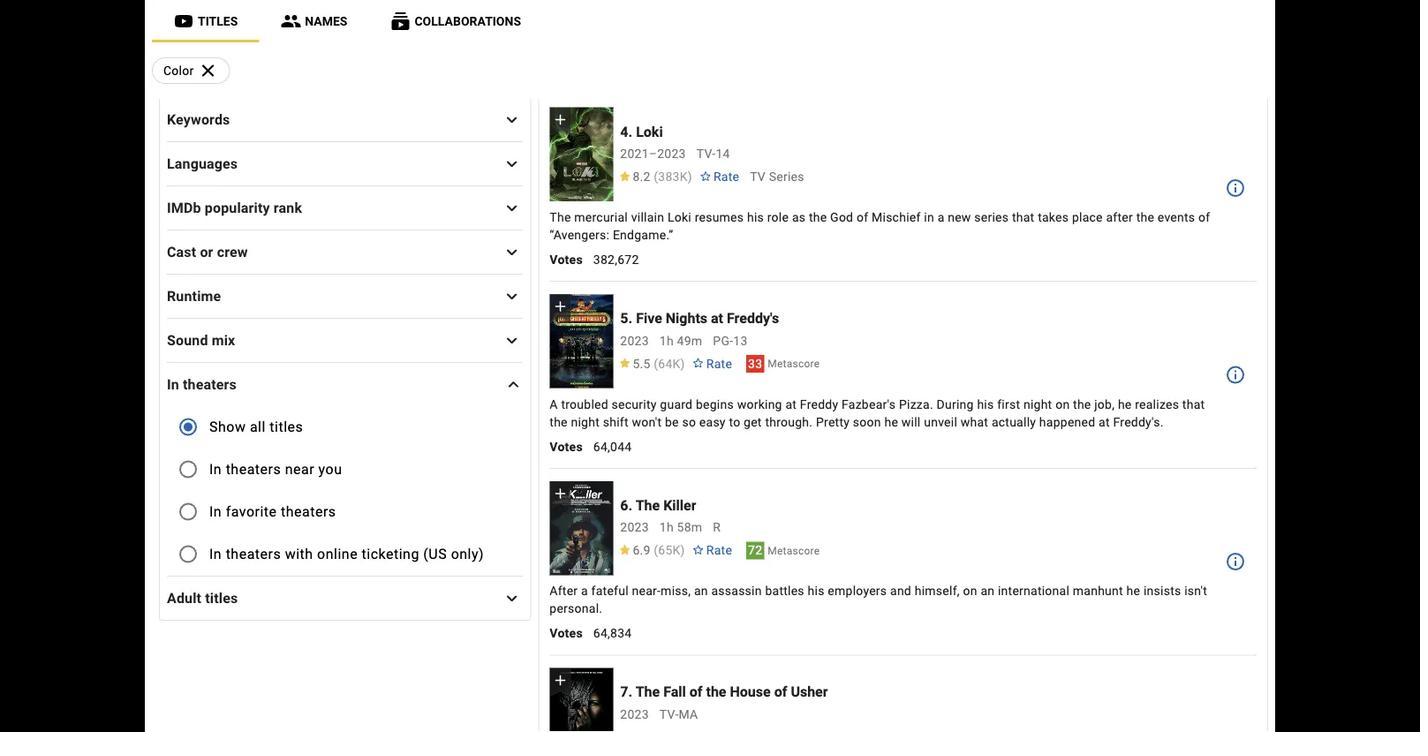 Task type: vqa. For each thing, say whether or not it's contained in the screenshot.
Top on the right top of page
no



Task type: locate. For each thing, give the bounding box(es) containing it.
2 add image from the top
[[552, 298, 569, 316]]

1 vertical spatial his
[[977, 397, 994, 411]]

4.
[[620, 123, 633, 140]]

1 vertical spatial a
[[581, 584, 588, 598]]

chevron right image
[[502, 197, 523, 219], [502, 242, 523, 263]]

1 vertical spatial 1h
[[660, 520, 674, 535]]

chevron right image inside the sound mix dropdown button
[[502, 330, 523, 351]]

0 vertical spatial at
[[711, 310, 724, 327]]

imdb popularity rank
[[167, 200, 302, 216]]

that inside the mercurial villain loki resumes his role as the god of mischief in a new series that takes place after the events of "avengers: endgame."
[[1012, 210, 1035, 225]]

rate for 4. loki
[[714, 170, 740, 184]]

chevron right image left "avengers:
[[502, 242, 523, 263]]

2023 down 5.
[[620, 334, 649, 348]]

star border inline image down the tv-14
[[700, 171, 712, 181]]

4. loki
[[620, 123, 663, 140]]

1 vertical spatial votes
[[550, 439, 583, 454]]

0 vertical spatial rate
[[714, 170, 740, 184]]

33 metascore
[[748, 357, 820, 371]]

add image left 7.
[[552, 672, 569, 689]]

nights
[[666, 310, 708, 327]]

0 horizontal spatial his
[[747, 210, 764, 225]]

383k
[[658, 170, 688, 184]]

3 votes from the top
[[550, 626, 583, 641]]

2 1h from the top
[[660, 520, 674, 535]]

1h for killer
[[660, 520, 674, 535]]

endgame."
[[613, 228, 674, 242]]

chevron right image for runtime
[[502, 286, 523, 307]]

0 horizontal spatial at
[[711, 310, 724, 327]]

names tab
[[259, 0, 369, 42]]

kevin foster, jess weiss, roger joseph manning jr., jade kindar-martin, and kellen goff in five nights at freddy's (2023) image
[[550, 294, 613, 388]]

group for 5.
[[550, 294, 613, 389]]

star inline image for 5.
[[619, 358, 631, 368]]

show all titles
[[209, 418, 303, 435]]

0 vertical spatial star border inline image
[[700, 171, 712, 181]]

chevron right image left tom hiddleston in loki (2021) image
[[502, 197, 523, 219]]

2 chevron right image from the top
[[502, 242, 523, 263]]

star border inline image for five
[[692, 358, 705, 368]]

rate
[[714, 170, 740, 184], [707, 357, 732, 371], [707, 543, 732, 558]]

series
[[769, 170, 805, 184]]

freddy
[[800, 397, 839, 411]]

2 vertical spatial rate
[[707, 543, 732, 558]]

chevron right image inside in theaters dropdown button
[[503, 374, 524, 395]]

2 votes from the top
[[550, 439, 583, 454]]

imdb rating: 6.9 element
[[619, 543, 685, 558]]

metascore
[[768, 358, 820, 370], [768, 545, 820, 557]]

star inline image for 4.
[[619, 171, 631, 181]]

chevron right image inside imdb popularity rank dropdown button
[[502, 197, 523, 219]]

of right fall
[[690, 684, 703, 701]]

chevron right image for languages
[[502, 153, 523, 174]]

( right 8.2
[[654, 170, 658, 184]]

metascore inside 72 metascore
[[768, 545, 820, 557]]

1 horizontal spatial titles
[[270, 418, 303, 435]]

languages button
[[167, 142, 524, 185]]

votes down "avengers:
[[550, 252, 583, 267]]

on up happened
[[1056, 397, 1070, 411]]

role
[[768, 210, 789, 225]]

6.9
[[633, 543, 651, 558]]

1 group from the top
[[550, 107, 613, 202]]

3 add image from the top
[[552, 485, 569, 502]]

0 vertical spatial chevron right image
[[502, 197, 523, 219]]

chevron right image for in theaters
[[503, 374, 524, 395]]

1 vertical spatial radio button unchecked image
[[178, 544, 199, 565]]

his up "what" on the right bottom of page
[[977, 397, 994, 411]]

loki right villain
[[668, 210, 692, 225]]

that inside a troubled security guard begins working at freddy fazbear's pizza. during his first night on the job, he realizes that the night shift won't be so easy to get through. pretty soon he will unveil what actually happened at freddy's.
[[1183, 397, 1205, 411]]

1 vertical spatial )
[[681, 357, 685, 371]]

0 horizontal spatial that
[[1012, 210, 1035, 225]]

an right "miss,"
[[694, 584, 708, 598]]

1 horizontal spatial loki
[[668, 210, 692, 225]]

in down show
[[209, 461, 222, 478]]

1 vertical spatial metascore
[[768, 545, 820, 557]]

fazbear's
[[842, 397, 896, 411]]

) for the
[[681, 543, 685, 558]]

usher
[[791, 684, 828, 701]]

tv- for loki
[[697, 147, 716, 161]]

0 vertical spatial on
[[1056, 397, 1070, 411]]

theaters up favorite
[[226, 461, 281, 478]]

theaters
[[183, 376, 237, 393], [226, 461, 281, 478], [281, 503, 336, 520], [226, 546, 281, 562]]

chevron right image inside adult titles dropdown button
[[502, 588, 523, 609]]

1 star inline image from the top
[[619, 171, 631, 181]]

0 vertical spatial (
[[654, 170, 658, 184]]

( for five
[[654, 357, 658, 371]]

1h left 49m
[[660, 334, 674, 348]]

cast or crew
[[167, 244, 248, 261]]

4. loki link
[[620, 123, 663, 140]]

star inline image inside imdb rating: 5.5 element
[[619, 358, 631, 368]]

0 vertical spatial night
[[1024, 397, 1053, 411]]

2 vertical spatial votes
[[550, 626, 583, 641]]

popularity
[[205, 200, 270, 216]]

1 horizontal spatial that
[[1183, 397, 1205, 411]]

( for the
[[654, 543, 658, 558]]

night down troubled
[[571, 415, 600, 429]]

1 horizontal spatial an
[[981, 584, 995, 598]]

see more information about loki image
[[1225, 178, 1247, 199]]

1 vertical spatial that
[[1183, 397, 1205, 411]]

begins
[[696, 397, 734, 411]]

1 vertical spatial rate
[[707, 357, 732, 371]]

of right god
[[857, 210, 869, 225]]

1 vertical spatial rate button
[[685, 348, 740, 380]]

tv-14
[[697, 147, 730, 161]]

0 vertical spatial )
[[688, 170, 692, 184]]

theaters down sound mix
[[183, 376, 237, 393]]

metascore inside 33 metascore
[[768, 358, 820, 370]]

he left 'will'
[[885, 415, 899, 429]]

2 star inline image from the top
[[619, 358, 631, 368]]

battles
[[765, 584, 805, 598]]

working
[[737, 397, 783, 411]]

in up adult titles
[[209, 546, 222, 562]]

metascore for 6. the killer
[[768, 545, 820, 557]]

his right battles
[[808, 584, 825, 598]]

0 horizontal spatial on
[[963, 584, 978, 598]]

a
[[550, 397, 558, 411]]

rate down pg-
[[707, 357, 732, 371]]

he inside after a fateful near-miss, an assassin battles his employers and himself, on an international manhunt he insists isn't personal.
[[1127, 584, 1141, 598]]

he right job,
[[1118, 397, 1132, 411]]

radio button unchecked image
[[178, 501, 199, 523]]

2 vertical spatial star border inline image
[[692, 545, 705, 555]]

loki up 2021–2023
[[636, 123, 663, 140]]

( right 5.5
[[654, 357, 658, 371]]

rate down 14
[[714, 170, 740, 184]]

of left usher
[[774, 684, 788, 701]]

33
[[748, 357, 763, 371]]

2 vertical spatial his
[[808, 584, 825, 598]]

0 vertical spatial the
[[550, 210, 571, 225]]

0 horizontal spatial a
[[581, 584, 588, 598]]

0 vertical spatial a
[[938, 210, 945, 225]]

radio button unchecked image up in favorite theaters radio at bottom left
[[178, 459, 199, 480]]

on right himself,
[[963, 584, 978, 598]]

chevron right image inside runtime dropdown button
[[502, 286, 523, 307]]

group left 7.
[[550, 668, 613, 732]]

2 horizontal spatial at
[[1099, 415, 1110, 429]]

that left takes
[[1012, 210, 1035, 225]]

adult titles button
[[167, 577, 524, 619]]

group left 5.
[[550, 294, 613, 389]]

add image left 5.
[[552, 298, 569, 316]]

in theaters
[[167, 376, 237, 393]]

0 horizontal spatial tv-
[[660, 707, 679, 722]]

72
[[748, 543, 763, 558]]

a troubled security guard begins working at freddy fazbear's pizza. during his first night on the job, he realizes that the night shift won't be so easy to get through. pretty soon he will unveil what actually happened at freddy's.
[[550, 397, 1205, 429]]

group left 4.
[[550, 107, 613, 202]]

add image left 6.
[[552, 485, 569, 502]]

2 vertical spatial the
[[636, 684, 660, 701]]

3 group from the top
[[550, 481, 613, 575]]

miss,
[[661, 584, 691, 598]]

2 vertical spatial 2023
[[620, 707, 649, 722]]

0 vertical spatial radio button unchecked image
[[178, 459, 199, 480]]

2 vertical spatial )
[[681, 543, 685, 558]]

1 vertical spatial chevron right image
[[502, 242, 523, 263]]

rate down r
[[707, 543, 732, 558]]

1 chevron right image from the top
[[502, 197, 523, 219]]

chevron right image for crew
[[502, 242, 523, 263]]

1 vertical spatial titles
[[205, 590, 238, 607]]

star border inline image
[[700, 171, 712, 181], [692, 358, 705, 368], [692, 545, 705, 555]]

that
[[1012, 210, 1035, 225], [1183, 397, 1205, 411]]

group
[[550, 107, 613, 202], [550, 294, 613, 389], [550, 481, 613, 575], [550, 668, 613, 732]]

1 ( from the top
[[654, 170, 658, 184]]

tv-
[[697, 147, 716, 161], [660, 707, 679, 722]]

metascore right 33
[[768, 358, 820, 370]]

4 add image from the top
[[552, 672, 569, 689]]

1 horizontal spatial night
[[1024, 397, 1053, 411]]

1 horizontal spatial tv-
[[697, 147, 716, 161]]

chevron right image inside keywords dropdown button
[[502, 109, 523, 130]]

in up show all titles radio on the bottom of the page
[[167, 376, 179, 393]]

his
[[747, 210, 764, 225], [977, 397, 994, 411], [808, 584, 825, 598]]

2 radio button unchecked image from the top
[[178, 544, 199, 565]]

see more information about the killer image
[[1225, 551, 1247, 573]]

ticketing
[[362, 546, 420, 562]]

3 ( from the top
[[654, 543, 658, 558]]

1 vertical spatial tv-
[[660, 707, 679, 722]]

1 vertical spatial the
[[636, 497, 660, 514]]

takes
[[1038, 210, 1069, 225]]

0 horizontal spatial an
[[694, 584, 708, 598]]

a right in
[[938, 210, 945, 225]]

1h left 58m
[[660, 520, 674, 535]]

a
[[938, 210, 945, 225], [581, 584, 588, 598]]

2 group from the top
[[550, 294, 613, 389]]

votes down the a
[[550, 439, 583, 454]]

2 vertical spatial he
[[1127, 584, 1141, 598]]

2 ( from the top
[[654, 357, 658, 371]]

) for five
[[681, 357, 685, 371]]

1 vertical spatial loki
[[668, 210, 692, 225]]

at down job,
[[1099, 415, 1110, 429]]

the right after
[[1137, 210, 1155, 225]]

loki inside the mercurial villain loki resumes his role as the god of mischief in a new series that takes place after the events of "avengers: endgame."
[[668, 210, 692, 225]]

theaters inside dropdown button
[[183, 376, 237, 393]]

at up pg-
[[711, 310, 724, 327]]

64k
[[658, 357, 681, 371]]

night right first
[[1024, 397, 1053, 411]]

0 vertical spatial that
[[1012, 210, 1035, 225]]

1 radio button unchecked image from the top
[[178, 459, 199, 480]]

2 metascore from the top
[[768, 545, 820, 557]]

tv- for the
[[660, 707, 679, 722]]

72 metascore
[[748, 543, 820, 558]]

soon
[[853, 415, 881, 429]]

1 horizontal spatial his
[[808, 584, 825, 598]]

0 vertical spatial 2023
[[620, 334, 649, 348]]

votes down personal.
[[550, 626, 583, 641]]

0 vertical spatial rate button
[[692, 161, 747, 193]]

night
[[1024, 397, 1053, 411], [571, 415, 600, 429]]

radio button unchecked image
[[178, 459, 199, 480], [178, 544, 199, 565]]

star inline image left 8.2
[[619, 171, 631, 181]]

382,672
[[594, 252, 639, 267]]

1 horizontal spatial on
[[1056, 397, 1070, 411]]

the
[[550, 210, 571, 225], [636, 497, 660, 514], [636, 684, 660, 701]]

Show all titles radio
[[167, 406, 209, 448]]

the up "avengers:
[[550, 210, 571, 225]]

1 vertical spatial (
[[654, 357, 658, 371]]

1 vertical spatial 2023
[[620, 520, 649, 535]]

add image
[[552, 111, 569, 129], [552, 298, 569, 316], [552, 485, 569, 502], [552, 672, 569, 689]]

( right 6.9
[[654, 543, 658, 558]]

0 vertical spatial he
[[1118, 397, 1132, 411]]

will
[[902, 415, 921, 429]]

radio button unchecked image down radio button unchecked icon
[[178, 544, 199, 565]]

imdb rating: 8.2 element
[[619, 170, 692, 184]]

star inline image left 5.5
[[619, 358, 631, 368]]

0 vertical spatial star inline image
[[619, 171, 631, 181]]

add image left 4.
[[552, 111, 569, 129]]

in theaters with online ticketing (us only)
[[209, 546, 484, 562]]

1 add image from the top
[[552, 111, 569, 129]]

0 vertical spatial metascore
[[768, 358, 820, 370]]

titles right adult
[[205, 590, 238, 607]]

5. five nights at freddy's link
[[620, 310, 779, 327]]

in right radio button unchecked icon
[[209, 503, 222, 520]]

1h
[[660, 334, 674, 348], [660, 520, 674, 535]]

radio button checked image
[[178, 417, 199, 438]]

1 vertical spatial he
[[885, 415, 899, 429]]

7. the fall of the house of usher link
[[620, 684, 828, 701]]

6. the killer
[[620, 497, 697, 514]]

1 2023 from the top
[[620, 334, 649, 348]]

in inside dropdown button
[[167, 376, 179, 393]]

theaters for in theaters
[[183, 376, 237, 393]]

he
[[1118, 397, 1132, 411], [885, 415, 899, 429], [1127, 584, 1141, 598]]

0 vertical spatial votes
[[550, 252, 583, 267]]

chevron right image inside languages dropdown button
[[502, 153, 523, 174]]

2 vertical spatial rate button
[[685, 535, 740, 567]]

chevron right image inside cast or crew dropdown button
[[502, 242, 523, 263]]

add image for 4.
[[552, 111, 569, 129]]

fateful
[[592, 584, 629, 598]]

2023 down 6.
[[620, 520, 649, 535]]

the
[[809, 210, 827, 225], [1137, 210, 1155, 225], [1073, 397, 1092, 411], [550, 415, 568, 429], [706, 684, 727, 701]]

or
[[200, 244, 213, 261]]

2023
[[620, 334, 649, 348], [620, 520, 649, 535], [620, 707, 649, 722]]

0 vertical spatial his
[[747, 210, 764, 225]]

an left "international" at right
[[981, 584, 995, 598]]

49m
[[677, 334, 703, 348]]

he left insists
[[1127, 584, 1141, 598]]

tv- down fall
[[660, 707, 679, 722]]

group left star inline icon
[[550, 481, 613, 575]]

1 vertical spatial at
[[786, 397, 797, 411]]

titles right all
[[270, 418, 303, 435]]

the for 6.
[[636, 497, 660, 514]]

theaters down favorite
[[226, 546, 281, 562]]

star inline image inside imdb rating: 8.2 element
[[619, 171, 631, 181]]

( for loki
[[654, 170, 658, 184]]

that right realizes
[[1183, 397, 1205, 411]]

1 horizontal spatial at
[[786, 397, 797, 411]]

5.
[[620, 310, 633, 327]]

the right as at top
[[809, 210, 827, 225]]

1 1h from the top
[[660, 334, 674, 348]]

1 an from the left
[[694, 584, 708, 598]]

in for in theaters
[[167, 376, 179, 393]]

on inside a troubled security guard begins working at freddy fazbear's pizza. during his first night on the job, he realizes that the night shift won't be so easy to get through. pretty soon he will unveil what actually happened at freddy's.
[[1056, 397, 1070, 411]]

1 vertical spatial on
[[963, 584, 978, 598]]

at up through.
[[786, 397, 797, 411]]

a up personal.
[[581, 584, 588, 598]]

during
[[937, 397, 974, 411]]

2 2023 from the top
[[620, 520, 649, 535]]

tv- right 2021–2023
[[697, 147, 716, 161]]

titles
[[270, 418, 303, 435], [205, 590, 238, 607]]

metascore right 72
[[768, 545, 820, 557]]

0 horizontal spatial titles
[[205, 590, 238, 607]]

)
[[688, 170, 692, 184], [681, 357, 685, 371], [681, 543, 685, 558]]

collaborations tab
[[369, 0, 542, 42]]

the right 7.
[[636, 684, 660, 701]]

happened
[[1040, 415, 1096, 429]]

insists
[[1144, 584, 1182, 598]]

0 vertical spatial 1h
[[660, 334, 674, 348]]

michael fassbender in the killer (2023) image
[[550, 481, 613, 575]]

chevron right image
[[502, 109, 523, 130], [502, 153, 523, 174], [502, 286, 523, 307], [502, 330, 523, 351], [503, 374, 524, 395], [502, 588, 523, 609]]

2023 down 7.
[[620, 707, 649, 722]]

1 vertical spatial star inline image
[[619, 358, 631, 368]]

in for in favorite theaters
[[209, 503, 222, 520]]

see more information about five nights at freddy's image
[[1225, 364, 1247, 386]]

his inside the mercurial villain loki resumes his role as the god of mischief in a new series that takes place after the events of "avengers: endgame."
[[747, 210, 764, 225]]

star border inline image down 58m
[[692, 545, 705, 555]]

international
[[998, 584, 1070, 598]]

his left role
[[747, 210, 764, 225]]

In favorite theaters radio
[[167, 490, 209, 533]]

0 vertical spatial tv-
[[697, 147, 716, 161]]

1 vertical spatial night
[[571, 415, 600, 429]]

security
[[612, 397, 657, 411]]

0 horizontal spatial loki
[[636, 123, 663, 140]]

1 horizontal spatial a
[[938, 210, 945, 225]]

0 horizontal spatial night
[[571, 415, 600, 429]]

the right 6.
[[636, 497, 660, 514]]

2023 for the
[[620, 520, 649, 535]]

1 metascore from the top
[[768, 358, 820, 370]]

first
[[998, 397, 1021, 411]]

star inline image
[[619, 171, 631, 181], [619, 358, 631, 368]]

2 horizontal spatial his
[[977, 397, 994, 411]]

the left house
[[706, 684, 727, 701]]

1 vertical spatial star border inline image
[[692, 358, 705, 368]]

chevron right image for keywords
[[502, 109, 523, 130]]

(us
[[424, 546, 447, 562]]

on
[[1056, 397, 1070, 411], [963, 584, 978, 598]]

star border inline image down 49m
[[692, 358, 705, 368]]

tab list
[[152, 0, 1269, 42]]

0 vertical spatial titles
[[270, 418, 303, 435]]

2 vertical spatial (
[[654, 543, 658, 558]]



Task type: describe. For each thing, give the bounding box(es) containing it.
3 2023 from the top
[[620, 707, 649, 722]]

in favorite theaters
[[209, 503, 336, 520]]

theaters for in theaters with online ticketing (us only)
[[226, 546, 281, 562]]

add image for 5.
[[552, 298, 569, 316]]

fall
[[664, 684, 686, 701]]

to
[[729, 415, 741, 429]]

online
[[317, 546, 358, 562]]

sound mix
[[167, 332, 235, 349]]

freddy's.
[[1114, 415, 1164, 429]]

adult titles
[[167, 590, 238, 607]]

titles inside adult titles dropdown button
[[205, 590, 238, 607]]

subscriptions image
[[390, 11, 411, 32]]

add image for 6.
[[552, 485, 569, 502]]

rate button for 6. the killer
[[685, 535, 740, 567]]

tab list containing titles
[[152, 0, 1269, 42]]

you
[[319, 461, 342, 478]]

a inside the mercurial villain loki resumes his role as the god of mischief in a new series that takes place after the events of "avengers: endgame."
[[938, 210, 945, 225]]

theaters down near
[[281, 503, 336, 520]]

2023 for five
[[620, 334, 649, 348]]

his inside after a fateful near-miss, an assassin battles his employers and himself, on an international manhunt he insists isn't personal.
[[808, 584, 825, 598]]

won't
[[632, 415, 662, 429]]

collaborations
[[415, 14, 521, 28]]

near
[[285, 461, 315, 478]]

1h 49m
[[660, 334, 703, 348]]

color button
[[152, 57, 230, 84]]

mix
[[212, 332, 235, 349]]

votes for killer
[[550, 626, 583, 641]]

64,044
[[594, 439, 632, 454]]

color
[[163, 63, 194, 78]]

7. the fall of the house of usher
[[620, 684, 828, 701]]

cast or crew button
[[167, 231, 524, 273]]

after
[[1107, 210, 1133, 225]]

carla gugino in the fall of the house of usher (2023) image
[[550, 668, 613, 732]]

new
[[948, 210, 971, 225]]

star inline image
[[619, 545, 631, 555]]

place
[[1072, 210, 1103, 225]]

job,
[[1095, 397, 1115, 411]]

8.2 ( 383k )
[[633, 170, 692, 184]]

sound
[[167, 332, 208, 349]]

In theaters with online ticketing (US only) radio
[[167, 533, 209, 575]]

near-
[[632, 584, 661, 598]]

5. five nights at freddy's
[[620, 310, 779, 327]]

rate for 6. the killer
[[707, 543, 732, 558]]

youtube image
[[173, 11, 194, 32]]

votes for nights
[[550, 439, 583, 454]]

after a fateful near-miss, an assassin battles his employers and himself, on an international manhunt he insists isn't personal.
[[550, 584, 1208, 616]]

as
[[792, 210, 806, 225]]

13
[[734, 334, 748, 348]]

on inside after a fateful near-miss, an assassin battles his employers and himself, on an international manhunt he insists isn't personal.
[[963, 584, 978, 598]]

chevron right image for rank
[[502, 197, 523, 219]]

runtime button
[[167, 275, 524, 317]]

pretty
[[816, 415, 850, 429]]

crew
[[217, 244, 248, 261]]

mercurial
[[574, 210, 628, 225]]

star border inline image for loki
[[700, 171, 712, 181]]

his inside a troubled security guard begins working at freddy fazbear's pizza. during his first night on the job, he realizes that the night shift won't be so easy to get through. pretty soon he will unveil what actually happened at freddy's.
[[977, 397, 994, 411]]

imdb rating: 5.5 element
[[619, 357, 685, 371]]

after
[[550, 584, 578, 598]]

58m
[[677, 520, 703, 535]]

2 an from the left
[[981, 584, 995, 598]]

in for in theaters near you
[[209, 461, 222, 478]]

through.
[[765, 415, 813, 429]]

1 votes from the top
[[550, 252, 583, 267]]

get
[[744, 415, 762, 429]]

god
[[831, 210, 854, 225]]

so
[[682, 415, 696, 429]]

pizza.
[[899, 397, 934, 411]]

star border inline image for the
[[692, 545, 705, 555]]

tv
[[750, 170, 766, 184]]

languages
[[167, 155, 238, 172]]

the left job,
[[1073, 397, 1092, 411]]

the mercurial villain loki resumes his role as the god of mischief in a new series that takes place after the events of "avengers: endgame."
[[550, 210, 1211, 242]]

tom hiddleston in loki (2021) image
[[550, 108, 613, 202]]

titles tab
[[152, 0, 259, 42]]

in for in theaters with online ticketing (us only)
[[209, 546, 222, 562]]

easy
[[700, 415, 726, 429]]

6.
[[620, 497, 633, 514]]

and
[[891, 584, 912, 598]]

metascore for 5. five nights at freddy's
[[768, 358, 820, 370]]

personal.
[[550, 601, 603, 616]]

) for loki
[[688, 170, 692, 184]]

radio button unchecked image for in theaters with online ticketing (us only)
[[178, 544, 199, 565]]

clear image
[[194, 58, 219, 83]]

manhunt
[[1073, 584, 1124, 598]]

be
[[665, 415, 679, 429]]

rate for 5. five nights at freddy's
[[707, 357, 732, 371]]

names
[[305, 14, 348, 28]]

troubled
[[561, 397, 609, 411]]

tv-ma
[[660, 707, 698, 722]]

only)
[[451, 546, 484, 562]]

in
[[924, 210, 935, 225]]

villain
[[631, 210, 665, 225]]

rate button for 5. five nights at freddy's
[[685, 348, 740, 380]]

house
[[730, 684, 771, 701]]

five
[[636, 310, 662, 327]]

shift
[[603, 415, 629, 429]]

keywords
[[167, 111, 230, 128]]

theaters for in theaters near you
[[226, 461, 281, 478]]

what
[[961, 415, 989, 429]]

events
[[1158, 210, 1196, 225]]

series
[[975, 210, 1009, 225]]

adult
[[167, 590, 202, 607]]

5.5 ( 64k )
[[633, 357, 685, 371]]

favorite
[[226, 503, 277, 520]]

cast
[[167, 244, 196, 261]]

1h 58m
[[660, 520, 703, 535]]

5.5
[[633, 357, 651, 371]]

unveil
[[924, 415, 958, 429]]

2 vertical spatial at
[[1099, 415, 1110, 429]]

group for 6.
[[550, 481, 613, 575]]

In theaters near you radio
[[167, 448, 209, 490]]

group for 4.
[[550, 107, 613, 202]]

ma
[[679, 707, 698, 722]]

isn't
[[1185, 584, 1208, 598]]

6. the killer link
[[620, 497, 697, 514]]

runtime
[[167, 288, 221, 305]]

guard
[[660, 397, 693, 411]]

rate button for 4. loki
[[692, 161, 747, 193]]

a inside after a fateful near-miss, an assassin battles his employers and himself, on an international manhunt he insists isn't personal.
[[581, 584, 588, 598]]

64,834
[[594, 626, 632, 641]]

assassin
[[712, 584, 762, 598]]

chevron right image for adult titles
[[502, 588, 523, 609]]

4 group from the top
[[550, 668, 613, 732]]

6.9 ( 65k )
[[633, 543, 685, 558]]

radio button unchecked image for in theaters near you
[[178, 459, 199, 480]]

of right events
[[1199, 210, 1211, 225]]

0 vertical spatial loki
[[636, 123, 663, 140]]

pg-
[[713, 334, 734, 348]]

people image
[[280, 11, 302, 32]]

chevron right image for sound mix
[[502, 330, 523, 351]]

the down the a
[[550, 415, 568, 429]]

7.
[[620, 684, 633, 701]]

r
[[713, 520, 721, 535]]

the inside the mercurial villain loki resumes his role as the god of mischief in a new series that takes place after the events of "avengers: endgame."
[[550, 210, 571, 225]]

all
[[250, 418, 266, 435]]

freddy's
[[727, 310, 779, 327]]

1h for nights
[[660, 334, 674, 348]]

the for 7.
[[636, 684, 660, 701]]



